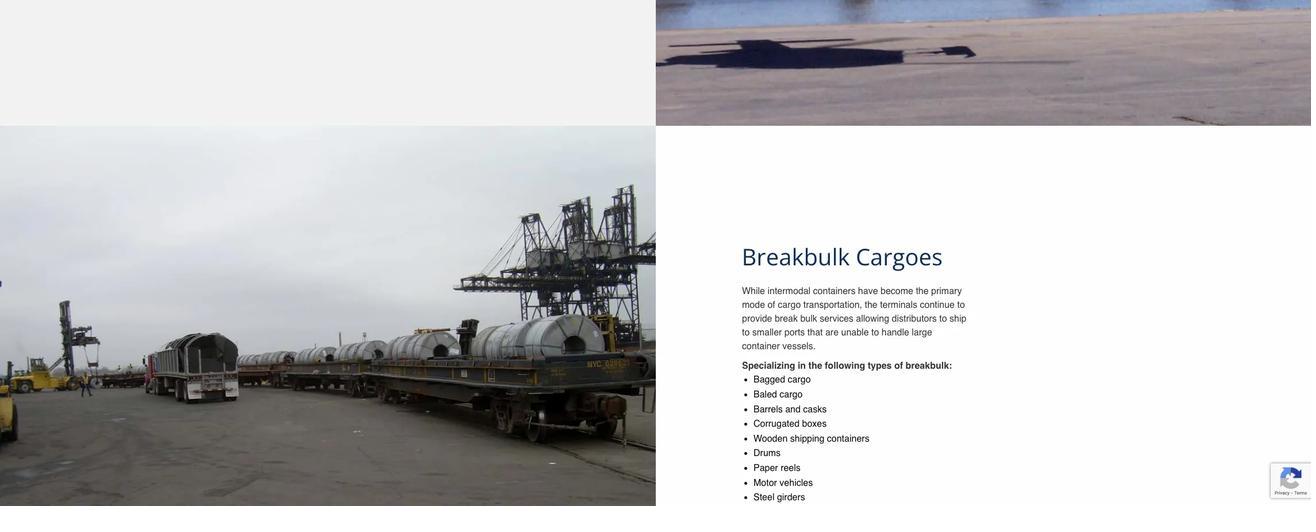 Task type: locate. For each thing, give the bounding box(es) containing it.
of right mode at bottom right
[[768, 300, 775, 310]]

of right the types
[[894, 361, 903, 371]]

are
[[825, 328, 839, 338]]

the inside specializing in the following types of breakbulk: bagged cargo baled cargo barrels and casks corrugated boxes wooden shipping containers drums paper reels motor vehicles steel girders
[[809, 361, 822, 371]]

and
[[785, 404, 801, 415]]

the up continue
[[916, 286, 929, 297]]

of inside specializing in the following types of breakbulk: bagged cargo baled cargo barrels and casks corrugated boxes wooden shipping containers drums paper reels motor vehicles steel girders
[[894, 361, 903, 371]]

corrugated
[[754, 419, 800, 429]]

0 vertical spatial containers
[[813, 286, 856, 297]]

0 vertical spatial of
[[768, 300, 775, 310]]

2 vertical spatial cargo
[[780, 390, 803, 400]]

the up allowing
[[865, 300, 878, 310]]

that
[[808, 328, 823, 338]]

1 horizontal spatial the
[[865, 300, 878, 310]]

types
[[868, 361, 892, 371]]

paper
[[754, 463, 778, 474]]

cargo down in
[[788, 375, 811, 385]]

baled
[[754, 390, 777, 400]]

become
[[881, 286, 913, 297]]

continue
[[920, 300, 955, 310]]

0 horizontal spatial of
[[768, 300, 775, 310]]

of
[[768, 300, 775, 310], [894, 361, 903, 371]]

1 vertical spatial of
[[894, 361, 903, 371]]

have
[[858, 286, 878, 297]]

the
[[916, 286, 929, 297], [865, 300, 878, 310], [809, 361, 822, 371]]

cargo up and
[[780, 390, 803, 400]]

containers right shipping
[[827, 434, 870, 444]]

containers up transportation,
[[813, 286, 856, 297]]

while intermodal containers have become the primary mode of cargo transportation, the terminals continue to provide break bulk services allowing distributors to ship to smaller ports that are unable to handle large container vessels.
[[742, 286, 967, 352]]

mode
[[742, 300, 765, 310]]

the right in
[[809, 361, 822, 371]]

vehicles
[[780, 478, 813, 488]]

drums
[[754, 448, 781, 459]]

0 vertical spatial the
[[916, 286, 929, 297]]

vessels.
[[783, 342, 816, 352]]

ports
[[785, 328, 805, 338]]

1 vertical spatial containers
[[827, 434, 870, 444]]

breakbulk
[[742, 241, 850, 273]]

reels
[[781, 463, 801, 474]]

cargo
[[778, 300, 801, 310], [788, 375, 811, 385], [780, 390, 803, 400]]

breakbulk:
[[906, 361, 952, 371]]

wooden
[[754, 434, 788, 444]]

containers
[[813, 286, 856, 297], [827, 434, 870, 444]]

bulk
[[800, 314, 817, 324]]

2 vertical spatial the
[[809, 361, 822, 371]]

unable
[[841, 328, 869, 338]]

terminals
[[880, 300, 918, 310]]

specializing in the following types of breakbulk: bagged cargo baled cargo barrels and casks corrugated boxes wooden shipping containers drums paper reels motor vehicles steel girders
[[742, 361, 952, 503]]

smaller
[[752, 328, 782, 338]]

girders
[[777, 493, 805, 503]]

to
[[957, 300, 965, 310], [939, 314, 947, 324], [742, 328, 750, 338], [871, 328, 879, 338]]

container
[[742, 342, 780, 352]]

following
[[825, 361, 865, 371]]

specializing
[[742, 361, 795, 371]]

boxes
[[802, 419, 827, 429]]

1 horizontal spatial of
[[894, 361, 903, 371]]

of inside the while intermodal containers have become the primary mode of cargo transportation, the terminals continue to provide break bulk services allowing distributors to ship to smaller ports that are unable to handle large container vessels.
[[768, 300, 775, 310]]

cargo down intermodal
[[778, 300, 801, 310]]

casks
[[803, 404, 827, 415]]

0 vertical spatial cargo
[[778, 300, 801, 310]]

allowing
[[856, 314, 889, 324]]

break
[[775, 314, 798, 324]]

0 horizontal spatial the
[[809, 361, 822, 371]]

distributors
[[892, 314, 937, 324]]



Task type: describe. For each thing, give the bounding box(es) containing it.
handle
[[882, 328, 909, 338]]

containers inside the while intermodal containers have become the primary mode of cargo transportation, the terminals continue to provide break bulk services allowing distributors to ship to smaller ports that are unable to handle large container vessels.
[[813, 286, 856, 297]]

primary
[[931, 286, 962, 297]]

cargoes
[[856, 241, 943, 273]]

1 vertical spatial cargo
[[788, 375, 811, 385]]

intermodal
[[768, 286, 811, 297]]

in
[[798, 361, 806, 371]]

to left ship
[[939, 314, 947, 324]]

barrels
[[754, 404, 783, 415]]

services
[[820, 314, 854, 324]]

to down allowing
[[871, 328, 879, 338]]

cargo inside the while intermodal containers have become the primary mode of cargo transportation, the terminals continue to provide break bulk services allowing distributors to ship to smaller ports that are unable to handle large container vessels.
[[778, 300, 801, 310]]

containers inside specializing in the following types of breakbulk: bagged cargo baled cargo barrels and casks corrugated boxes wooden shipping containers drums paper reels motor vehicles steel girders
[[827, 434, 870, 444]]

provide
[[742, 314, 772, 324]]

steel
[[754, 493, 775, 503]]

2 horizontal spatial the
[[916, 286, 929, 297]]

while
[[742, 286, 765, 297]]

shipping
[[790, 434, 825, 444]]

to up ship
[[957, 300, 965, 310]]

breakbulk cargoes
[[742, 241, 943, 273]]

transportation,
[[803, 300, 862, 310]]

ship
[[950, 314, 967, 324]]

large
[[912, 328, 932, 338]]

to down 'provide' at the bottom of page
[[742, 328, 750, 338]]

1 vertical spatial the
[[865, 300, 878, 310]]

motor
[[754, 478, 777, 488]]

bagged
[[754, 375, 785, 385]]



Task type: vqa. For each thing, say whether or not it's contained in the screenshot.
THE CENTER
no



